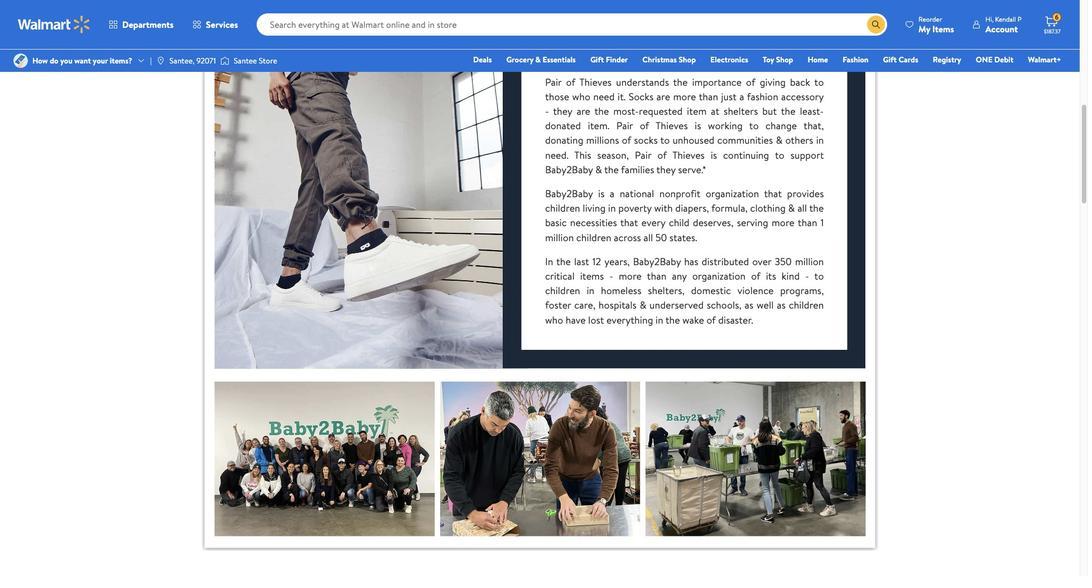 Task type: locate. For each thing, give the bounding box(es) containing it.
grocery & essentials
[[506, 54, 576, 65]]

1 horizontal spatial gift
[[883, 54, 897, 65]]

gift left 'cards'
[[883, 54, 897, 65]]

santee, 92071
[[170, 55, 216, 66]]

gift cards link
[[878, 54, 923, 66]]

6 $187.37
[[1044, 12, 1061, 35]]

0 horizontal spatial shop
[[679, 54, 696, 65]]

walmart image
[[18, 16, 90, 33]]

one debit link
[[971, 54, 1018, 66]]

0 horizontal spatial gift
[[590, 54, 604, 65]]

1 horizontal spatial  image
[[156, 56, 165, 65]]

store
[[259, 55, 277, 66]]

reorder my items
[[918, 14, 954, 35]]

registry link
[[928, 54, 966, 66]]

items?
[[110, 55, 132, 66]]

santee store
[[234, 55, 277, 66]]

1 shop from the left
[[679, 54, 696, 65]]

santee
[[234, 55, 257, 66]]

0 horizontal spatial  image
[[13, 54, 28, 68]]

do
[[50, 55, 58, 66]]

 image right 92071
[[220, 55, 229, 66]]

 image left 'how'
[[13, 54, 28, 68]]

1 gift from the left
[[590, 54, 604, 65]]

 image right |
[[156, 56, 165, 65]]

how do you want your items?
[[32, 55, 132, 66]]

shop for christmas shop
[[679, 54, 696, 65]]

fashion link
[[838, 54, 874, 66]]

shop for toy shop
[[776, 54, 793, 65]]

 image for santee store
[[220, 55, 229, 66]]

search icon image
[[872, 20, 880, 29]]

Walmart Site-Wide search field
[[256, 13, 887, 36]]

home
[[808, 54, 828, 65]]

essentials
[[543, 54, 576, 65]]

your
[[93, 55, 108, 66]]

home link
[[803, 54, 833, 66]]

finder
[[606, 54, 628, 65]]

my
[[918, 23, 930, 35]]

hi,
[[985, 14, 993, 24]]

 image
[[13, 54, 28, 68], [220, 55, 229, 66], [156, 56, 165, 65]]

services
[[206, 18, 238, 31]]

shop
[[679, 54, 696, 65], [776, 54, 793, 65]]

2 horizontal spatial  image
[[220, 55, 229, 66]]

2 shop from the left
[[776, 54, 793, 65]]

1 horizontal spatial shop
[[776, 54, 793, 65]]

departments button
[[99, 11, 183, 38]]

shop right toy
[[776, 54, 793, 65]]

toy shop
[[763, 54, 793, 65]]

registry
[[933, 54, 961, 65]]

cards
[[899, 54, 918, 65]]

christmas shop link
[[637, 54, 701, 66]]

you
[[60, 55, 72, 66]]

walmart+ link
[[1023, 54, 1066, 66]]

shop right christmas
[[679, 54, 696, 65]]

gift left finder
[[590, 54, 604, 65]]

walmart+
[[1028, 54, 1061, 65]]

one debit
[[976, 54, 1013, 65]]

gift
[[590, 54, 604, 65], [883, 54, 897, 65]]

p
[[1018, 14, 1022, 24]]

$187.37
[[1044, 27, 1061, 35]]

Search search field
[[256, 13, 887, 36]]

gift cards
[[883, 54, 918, 65]]

deals
[[473, 54, 492, 65]]

6
[[1055, 12, 1059, 22]]

items
[[932, 23, 954, 35]]

departments
[[122, 18, 174, 31]]

2 gift from the left
[[883, 54, 897, 65]]



Task type: vqa. For each thing, say whether or not it's contained in the screenshot.
Shop now link related to New in movies, music, & books
no



Task type: describe. For each thing, give the bounding box(es) containing it.
gift finder
[[590, 54, 628, 65]]

one
[[976, 54, 992, 65]]

christmas shop
[[642, 54, 696, 65]]

92071
[[196, 55, 216, 66]]

toy
[[763, 54, 774, 65]]

services button
[[183, 11, 248, 38]]

kendall
[[995, 14, 1016, 24]]

 image for how do you want your items?
[[13, 54, 28, 68]]

deals link
[[468, 54, 497, 66]]

account
[[985, 23, 1018, 35]]

 image for santee, 92071
[[156, 56, 165, 65]]

how
[[32, 55, 48, 66]]

|
[[150, 55, 152, 66]]

electronics link
[[705, 54, 753, 66]]

christmas
[[642, 54, 677, 65]]

gift for gift finder
[[590, 54, 604, 65]]

toy shop link
[[758, 54, 798, 66]]

gift for gift cards
[[883, 54, 897, 65]]

fashion
[[843, 54, 869, 65]]

grocery
[[506, 54, 534, 65]]

reorder
[[918, 14, 942, 24]]

hi, kendall p account
[[985, 14, 1022, 35]]

electronics
[[710, 54, 748, 65]]

want
[[74, 55, 91, 66]]

gift finder link
[[585, 54, 633, 66]]

santee,
[[170, 55, 195, 66]]

debit
[[994, 54, 1013, 65]]

&
[[535, 54, 541, 65]]

grocery & essentials link
[[501, 54, 581, 66]]



